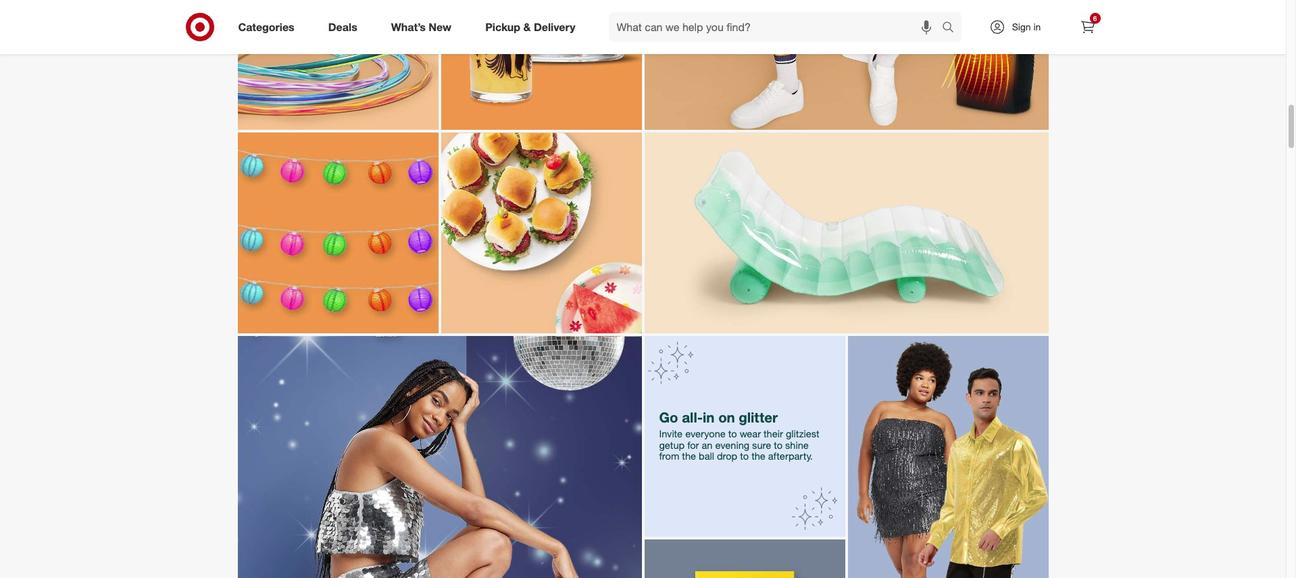 Task type: vqa. For each thing, say whether or not it's contained in the screenshot.
South to the right
no



Task type: describe. For each thing, give the bounding box(es) containing it.
pickup
[[486, 20, 521, 34]]

on
[[719, 409, 735, 426]]

deals link
[[317, 12, 374, 42]]

glitter
[[739, 409, 778, 426]]

from
[[660, 451, 680, 462]]

1 horizontal spatial to
[[741, 451, 749, 462]]

&
[[524, 20, 531, 34]]

1 the from the left
[[683, 451, 696, 462]]

an
[[702, 439, 713, 451]]

categories
[[238, 20, 295, 34]]

everyone
[[686, 428, 726, 440]]

go
[[660, 409, 679, 426]]

invite
[[660, 428, 683, 440]]

wear
[[740, 428, 761, 440]]

2 horizontal spatial to
[[774, 439, 783, 451]]

glitziest
[[786, 428, 820, 440]]

what's new link
[[380, 12, 469, 42]]

sign in
[[1013, 21, 1042, 32]]

what's new
[[391, 20, 452, 34]]

evening
[[716, 439, 750, 451]]

sign
[[1013, 21, 1032, 32]]

for
[[688, 439, 699, 451]]

6 link
[[1073, 12, 1103, 42]]

all-
[[682, 409, 703, 426]]

search
[[936, 21, 969, 35]]

1 horizontal spatial in
[[1034, 21, 1042, 32]]

shine
[[786, 439, 809, 451]]

2 the from the left
[[752, 451, 766, 462]]



Task type: locate. For each thing, give the bounding box(es) containing it.
0 horizontal spatial the
[[683, 451, 696, 462]]

ball
[[699, 451, 715, 462]]

What can we help you find? suggestions appear below search field
[[609, 12, 946, 42]]

1 horizontal spatial the
[[752, 451, 766, 462]]

0 horizontal spatial to
[[729, 428, 737, 440]]

1 vertical spatial in
[[703, 409, 715, 426]]

sign in link
[[978, 12, 1063, 42]]

afterparty.
[[769, 451, 813, 462]]

sure
[[753, 439, 772, 451]]

the down wear
[[752, 451, 766, 462]]

getup
[[660, 439, 685, 451]]

0 vertical spatial in
[[1034, 21, 1042, 32]]

in inside go all-in on glitter invite everyone to wear their glitziest getup for an evening sure to shine from the ball drop to the afterparty.
[[703, 409, 715, 426]]

the left "ball"
[[683, 451, 696, 462]]

new
[[429, 20, 452, 34]]

deals
[[328, 20, 358, 34]]

in right the sign
[[1034, 21, 1042, 32]]

in up everyone
[[703, 409, 715, 426]]

6
[[1094, 14, 1098, 22]]

0 horizontal spatial in
[[703, 409, 715, 426]]

their
[[764, 428, 784, 440]]

to
[[729, 428, 737, 440], [774, 439, 783, 451], [741, 451, 749, 462]]

pickup & delivery link
[[474, 12, 593, 42]]

search button
[[936, 12, 969, 45]]

pickup & delivery
[[486, 20, 576, 34]]

go all-in on glitter invite everyone to wear their glitziest getup for an evening sure to shine from the ball drop to the afterparty.
[[660, 409, 823, 462]]

the
[[683, 451, 696, 462], [752, 451, 766, 462]]

drop
[[717, 451, 738, 462]]

what's
[[391, 20, 426, 34]]

categories link
[[227, 12, 312, 42]]

to down on
[[729, 428, 737, 440]]

to right drop
[[741, 451, 749, 462]]

to right sure
[[774, 439, 783, 451]]

delivery
[[534, 20, 576, 34]]

in
[[1034, 21, 1042, 32], [703, 409, 715, 426]]



